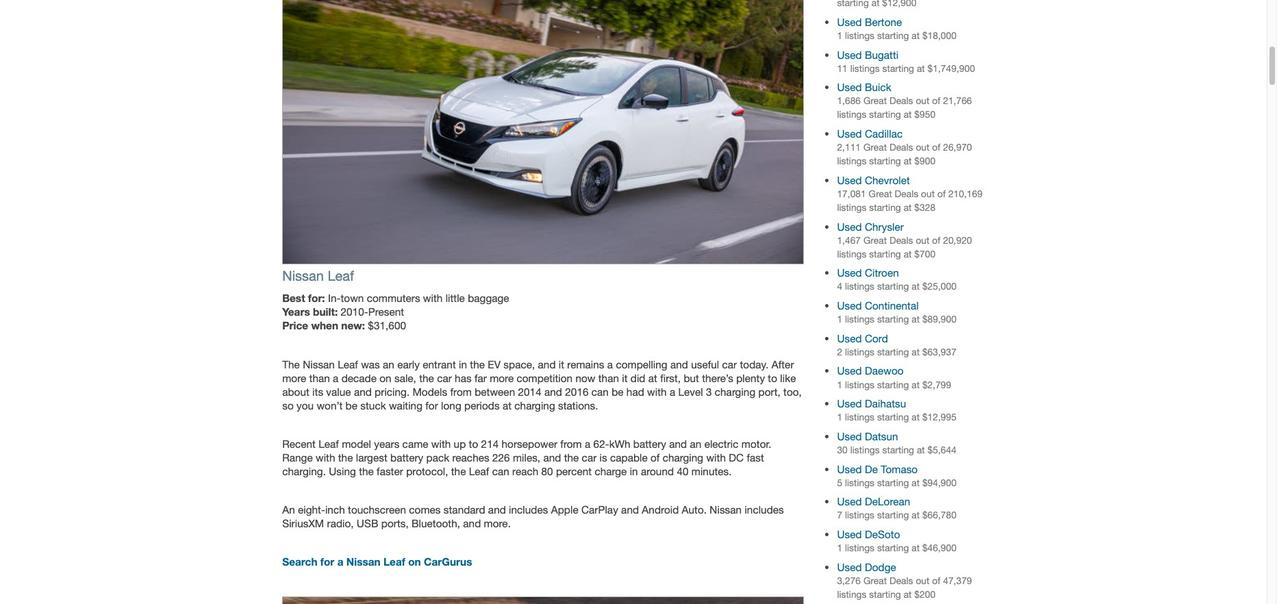 Task type: vqa. For each thing, say whether or not it's contained in the screenshot.


Task type: locate. For each thing, give the bounding box(es) containing it.
1 vertical spatial from
[[561, 438, 582, 450]]

search for a nissan leaf on cargurus
[[282, 556, 472, 568]]

used up "1,686"
[[838, 81, 862, 93]]

5 1 from the top
[[838, 543, 843, 554]]

out inside 2,111 great deals out of 26,970 listings starting at
[[916, 142, 930, 153]]

at left '$12,995'
[[912, 412, 920, 423]]

out up $700
[[916, 235, 930, 246]]

in up has at left bottom
[[459, 358, 467, 370]]

starting up chrysler
[[870, 202, 902, 213]]

starting inside used bertone 1 listings starting at $18,000
[[878, 30, 909, 41]]

1 1 from the top
[[838, 30, 843, 41]]

recent leaf model years came with up to 214 horsepower from a 62-kwh battery and an electric motor. range with the largest battery pack reaches 226 miles, and the car is capable of charging with dc fast charging. using the faster protocol, the leaf can reach 80 percent charge in around 40 minutes.
[[282, 438, 772, 477]]

1 horizontal spatial battery
[[634, 438, 667, 450]]

1,467
[[838, 235, 861, 246]]

great inside 17,081 great deals out of 210,169 listings starting at
[[869, 188, 893, 199]]

used down 2
[[838, 365, 862, 377]]

charging
[[715, 386, 756, 398], [515, 399, 556, 412], [663, 451, 704, 464]]

be down value
[[346, 399, 358, 412]]

used inside used bugatti 11 listings starting at $1,749,900
[[838, 48, 862, 61]]

used up "30"
[[838, 430, 862, 443]]

1 vertical spatial be
[[346, 399, 358, 412]]

listings down 17,081
[[838, 202, 867, 213]]

starting down desoto
[[878, 543, 909, 554]]

deals inside 17,081 great deals out of 210,169 listings starting at
[[895, 188, 919, 199]]

an
[[383, 358, 395, 370], [690, 438, 702, 450]]

to inside the nissan leaf was an early entrant in the ev space, and it remains a compelling and useful car today. after more than a decade on sale, the car has far more competition now than it did at first, but there's plenty to like about its value and pricing. models from between 2014 and 2016 can be had with a level 3 charging port, too, so you won't be stuck waiting for long periods at charging stations.
[[768, 372, 778, 384]]

used left bertone
[[838, 16, 862, 28]]

1 horizontal spatial an
[[690, 438, 702, 450]]

years
[[374, 438, 400, 450]]

0 vertical spatial on
[[380, 372, 392, 384]]

desoto
[[865, 528, 901, 541]]

1 horizontal spatial than
[[599, 372, 619, 384]]

used left daihatsu
[[838, 398, 862, 410]]

1 horizontal spatial on
[[408, 556, 421, 568]]

listings inside 3,276 great deals out of 47,379 listings starting at
[[838, 589, 867, 600]]

present
[[368, 306, 404, 318]]

1 vertical spatial it
[[622, 372, 628, 384]]

2022 tesla model s image
[[282, 597, 804, 604]]

1 horizontal spatial can
[[592, 386, 609, 398]]

1 horizontal spatial more
[[490, 372, 514, 384]]

2 more from the left
[[490, 372, 514, 384]]

4 used from the top
[[838, 128, 862, 140]]

starting inside 17,081 great deals out of 210,169 listings starting at
[[870, 202, 902, 213]]

built:
[[313, 306, 338, 318]]

used buick
[[838, 81, 892, 93]]

1 up 11
[[838, 30, 843, 41]]

of inside 2,111 great deals out of 26,970 listings starting at
[[933, 142, 941, 153]]

used inside used delorean 7 listings starting at $66,780
[[838, 496, 862, 508]]

great for chrysler
[[864, 235, 887, 246]]

from down has at left bottom
[[450, 386, 472, 398]]

datsun
[[865, 430, 899, 443]]

at left $2,799
[[912, 379, 920, 390]]

deals inside the 1,467 great deals out of 20,920 listings starting at
[[890, 235, 914, 246]]

1 horizontal spatial in
[[630, 465, 638, 477]]

years
[[282, 306, 310, 318]]

includes up more.
[[509, 504, 548, 516]]

listings down the "used datsun" link
[[851, 445, 880, 456]]

2023 nissan leaf preview summaryimage image
[[282, 0, 804, 265]]

like
[[781, 372, 796, 384]]

listings down used bugatti link at the right
[[851, 63, 880, 74]]

16 used from the top
[[838, 561, 862, 573]]

used inside used cord 2 listings starting at $63,937
[[838, 332, 862, 344]]

1 horizontal spatial charging
[[663, 451, 704, 464]]

at left $700
[[904, 248, 912, 259]]

to right up on the bottom left of page
[[469, 438, 478, 450]]

baggage
[[468, 292, 510, 304]]

starting down the citroen
[[878, 281, 909, 292]]

a inside recent leaf model years came with up to 214 horsepower from a 62-kwh battery and an electric motor. range with the largest battery pack reaches 226 miles, and the car is capable of charging with dc fast charging. using the faster protocol, the leaf can reach 80 percent charge in around 40 minutes.
[[585, 438, 591, 450]]

$89,900
[[923, 314, 957, 325]]

starting down daewoo
[[878, 379, 909, 390]]

1 vertical spatial for
[[321, 556, 335, 568]]

used up the 2,111
[[838, 128, 862, 140]]

of inside 1,686 great deals out of 21,766 listings starting at
[[933, 96, 941, 106]]

at left $25,000
[[912, 281, 920, 292]]

at inside used datsun 30 listings starting at $5,644
[[917, 445, 925, 456]]

touchscreen
[[348, 504, 406, 516]]

pack
[[427, 451, 450, 464]]

at left $46,900
[[912, 543, 920, 554]]

26,970
[[944, 142, 973, 153]]

out up the $328
[[922, 188, 935, 199]]

0 horizontal spatial includes
[[509, 504, 548, 516]]

4 1 from the top
[[838, 412, 843, 423]]

a
[[608, 358, 613, 370], [333, 372, 339, 384], [670, 386, 676, 398], [585, 438, 591, 450], [338, 556, 344, 568]]

deals inside 2,111 great deals out of 26,970 listings starting at
[[890, 142, 914, 153]]

in down capable
[[630, 465, 638, 477]]

android
[[642, 504, 679, 516]]

7 used from the top
[[838, 267, 862, 279]]

0 horizontal spatial battery
[[391, 451, 424, 464]]

at inside the used citroen 4 listings starting at $25,000
[[912, 281, 920, 292]]

cargurus
[[424, 556, 472, 568]]

it up competition
[[559, 358, 565, 370]]

includes
[[509, 504, 548, 516], [745, 504, 784, 516]]

1 inside used daihatsu 1 listings starting at $12,995
[[838, 412, 843, 423]]

an eight-inch touchscreen comes standard and includes apple carplay and android auto. nissan includes siriusxm radio, usb ports, bluetooth, and more.
[[282, 504, 784, 530]]

an inside recent leaf model years came with up to 214 horsepower from a 62-kwh battery and an electric motor. range with the largest battery pack reaches 226 miles, and the car is capable of charging with dc fast charging. using the faster protocol, the leaf can reach 80 percent charge in around 40 minutes.
[[690, 438, 702, 450]]

listings down "1,686"
[[838, 109, 867, 120]]

14 used from the top
[[838, 496, 862, 508]]

0 vertical spatial for
[[426, 399, 438, 412]]

so
[[282, 399, 294, 412]]

1 for used daihatsu
[[838, 412, 843, 423]]

0 vertical spatial to
[[768, 372, 778, 384]]

used for used daihatsu 1 listings starting at $12,995
[[838, 398, 862, 410]]

than right now
[[599, 372, 619, 384]]

be
[[612, 386, 624, 398], [346, 399, 358, 412]]

used for used bertone 1 listings starting at $18,000
[[838, 16, 862, 28]]

used inside used desoto 1 listings starting at $46,900
[[838, 528, 862, 541]]

2 than from the left
[[599, 372, 619, 384]]

at inside 2,111 great deals out of 26,970 listings starting at
[[904, 156, 912, 167]]

can down now
[[592, 386, 609, 398]]

$12,995
[[923, 412, 957, 423]]

can down 226
[[492, 465, 510, 477]]

deals for used chrysler
[[890, 235, 914, 246]]

listings down used desoto link
[[845, 543, 875, 554]]

used up 3,276
[[838, 561, 862, 573]]

12 used from the top
[[838, 430, 862, 443]]

3 used from the top
[[838, 81, 862, 93]]

1 horizontal spatial for
[[426, 399, 438, 412]]

at left $66,780
[[912, 510, 920, 521]]

0 horizontal spatial can
[[492, 465, 510, 477]]

at inside the 1,467 great deals out of 20,920 listings starting at
[[904, 248, 912, 259]]

used buick link
[[838, 81, 892, 93]]

more.
[[484, 517, 511, 530]]

on
[[380, 372, 392, 384], [408, 556, 421, 568]]

0 horizontal spatial charging
[[515, 399, 556, 412]]

7
[[838, 510, 843, 521]]

out inside 3,276 great deals out of 47,379 listings starting at
[[916, 575, 930, 586]]

2 horizontal spatial car
[[723, 358, 737, 370]]

used for used chrysler
[[838, 220, 862, 233]]

11
[[838, 63, 848, 74]]

great for buick
[[864, 96, 887, 106]]

of for used chrysler
[[933, 235, 941, 246]]

used chevrolet link
[[838, 174, 910, 186]]

car left is
[[582, 451, 597, 464]]

1 vertical spatial car
[[437, 372, 452, 384]]

used desoto 1 listings starting at $46,900
[[838, 528, 957, 554]]

used up 7
[[838, 496, 862, 508]]

out inside 1,686 great deals out of 21,766 listings starting at
[[916, 96, 930, 106]]

used dodge
[[838, 561, 897, 573]]

for inside the nissan leaf was an early entrant in the ev space, and it remains a compelling and useful car today. after more than a decade on sale, the car has far more competition now than it did at first, but there's plenty to like about its value and pricing. models from between 2014 and 2016 can be had with a level 3 charging port, too, so you won't be stuck waiting for long periods at charging stations.
[[426, 399, 438, 412]]

charging inside recent leaf model years came with up to 214 horsepower from a 62-kwh battery and an electric motor. range with the largest battery pack reaches 226 miles, and the car is capable of charging with dc fast charging. using the faster protocol, the leaf can reach 80 percent charge in around 40 minutes.
[[663, 451, 704, 464]]

1 inside used continental 1 listings starting at $89,900
[[838, 314, 843, 325]]

out inside the 1,467 great deals out of 20,920 listings starting at
[[916, 235, 930, 246]]

of left 210,169
[[938, 188, 946, 199]]

waiting
[[389, 399, 423, 412]]

11 used from the top
[[838, 398, 862, 410]]

starting down tomaso
[[878, 477, 909, 488]]

electric
[[705, 438, 739, 450]]

great down buick
[[864, 96, 887, 106]]

for
[[426, 399, 438, 412], [321, 556, 335, 568]]

on left cargurus
[[408, 556, 421, 568]]

0 vertical spatial it
[[559, 358, 565, 370]]

battery up capable
[[634, 438, 667, 450]]

used daihatsu link
[[838, 398, 907, 410]]

listings down used bertone "link"
[[845, 30, 875, 41]]

starting inside 3,276 great deals out of 47,379 listings starting at
[[870, 589, 902, 600]]

pricing.
[[375, 386, 410, 398]]

the up using
[[338, 451, 353, 464]]

1 horizontal spatial be
[[612, 386, 624, 398]]

listings inside the 1,467 great deals out of 20,920 listings starting at
[[838, 248, 867, 259]]

1 horizontal spatial car
[[582, 451, 597, 464]]

1 inside the used daewoo 1 listings starting at $2,799
[[838, 379, 843, 390]]

at left the $328
[[904, 202, 912, 213]]

plenty
[[737, 372, 765, 384]]

0 horizontal spatial than
[[309, 372, 330, 384]]

after
[[772, 358, 794, 370]]

0 vertical spatial can
[[592, 386, 609, 398]]

deals inside 3,276 great deals out of 47,379 listings starting at
[[890, 575, 914, 586]]

of for used cadillac
[[933, 142, 941, 153]]

2 1 from the top
[[838, 314, 843, 325]]

17,081 great deals out of 210,169 listings starting at
[[838, 188, 983, 213]]

8 used from the top
[[838, 299, 862, 312]]

little
[[446, 292, 465, 304]]

1 down used desoto link
[[838, 543, 843, 554]]

listings down used daihatsu 'link'
[[845, 412, 875, 423]]

1 horizontal spatial from
[[561, 438, 582, 450]]

used for used de tomaso 5 listings starting at $94,900
[[838, 463, 862, 475]]

used inside the used daewoo 1 listings starting at $2,799
[[838, 365, 862, 377]]

1 down 2
[[838, 379, 843, 390]]

0 horizontal spatial from
[[450, 386, 472, 398]]

1 more from the left
[[282, 372, 306, 384]]

far
[[475, 372, 487, 384]]

0 horizontal spatial on
[[380, 372, 392, 384]]

starting inside used delorean 7 listings starting at $66,780
[[878, 510, 909, 521]]

6 used from the top
[[838, 220, 862, 233]]

3 1 from the top
[[838, 379, 843, 390]]

15 used from the top
[[838, 528, 862, 541]]

with up minutes.
[[707, 451, 726, 464]]

used chrysler
[[838, 220, 904, 233]]

0 vertical spatial in
[[459, 358, 467, 370]]

1 for used desoto
[[838, 543, 843, 554]]

0 vertical spatial an
[[383, 358, 395, 370]]

great down dodge
[[864, 575, 887, 586]]

used for used delorean 7 listings starting at $66,780
[[838, 496, 862, 508]]

to up port,
[[768, 372, 778, 384]]

of inside 3,276 great deals out of 47,379 listings starting at
[[933, 575, 941, 586]]

used up 5
[[838, 463, 862, 475]]

1 used from the top
[[838, 16, 862, 28]]

ports,
[[381, 517, 409, 530]]

for:
[[308, 292, 325, 304]]

an inside the nissan leaf was an early entrant in the ev space, and it remains a compelling and useful car today. after more than a decade on sale, the car has far more competition now than it did at first, but there's plenty to like about its value and pricing. models from between 2014 and 2016 can be had with a level 3 charging port, too, so you won't be stuck waiting for long periods at charging stations.
[[383, 358, 395, 370]]

starting up tomaso
[[883, 445, 915, 456]]

used cadillac
[[838, 128, 903, 140]]

listings down the de
[[845, 477, 875, 488]]

9 used from the top
[[838, 332, 862, 344]]

car inside recent leaf model years came with up to 214 horsepower from a 62-kwh battery and an electric motor. range with the largest battery pack reaches 226 miles, and the car is capable of charging with dc fast charging. using the faster protocol, the leaf can reach 80 percent charge in around 40 minutes.
[[582, 451, 597, 464]]

1 vertical spatial to
[[469, 438, 478, 450]]

includes down fast
[[745, 504, 784, 516]]

with up using
[[316, 451, 335, 464]]

0 horizontal spatial an
[[383, 358, 395, 370]]

starting down dodge
[[870, 589, 902, 600]]

listings inside used bertone 1 listings starting at $18,000
[[845, 30, 875, 41]]

of up $200
[[933, 575, 941, 586]]

0 vertical spatial battery
[[634, 438, 667, 450]]

5 used from the top
[[838, 174, 862, 186]]

listings down used cord link
[[845, 347, 875, 358]]

starting down bugatti
[[883, 63, 915, 74]]

used inside used continental 1 listings starting at $89,900
[[838, 299, 862, 312]]

starting up the citroen
[[870, 248, 902, 259]]

$900
[[915, 156, 936, 167]]

of inside 17,081 great deals out of 210,169 listings starting at
[[938, 188, 946, 199]]

at inside 3,276 great deals out of 47,379 listings starting at
[[904, 589, 912, 600]]

10 used from the top
[[838, 365, 862, 377]]

1 than from the left
[[309, 372, 330, 384]]

chrysler
[[865, 220, 904, 233]]

leaf up decade
[[338, 358, 358, 370]]

at left $900
[[904, 156, 912, 167]]

$46,900
[[923, 543, 957, 554]]

used inside the used de tomaso 5 listings starting at $94,900
[[838, 463, 862, 475]]

at left $89,900 at the bottom right of page
[[912, 314, 920, 325]]

than up its
[[309, 372, 330, 384]]

nissan up the best
[[282, 268, 324, 284]]

$66,780
[[923, 510, 957, 521]]

listings down the 2,111
[[838, 156, 867, 167]]

used inside used datsun 30 listings starting at $5,644
[[838, 430, 862, 443]]

out inside 17,081 great deals out of 210,169 listings starting at
[[922, 188, 935, 199]]

starting inside the 1,467 great deals out of 20,920 listings starting at
[[870, 248, 902, 259]]

1 vertical spatial in
[[630, 465, 638, 477]]

protocol,
[[406, 465, 448, 477]]

1 horizontal spatial to
[[768, 372, 778, 384]]

deals down chrysler
[[890, 235, 914, 246]]

great
[[864, 96, 887, 106], [864, 142, 887, 153], [869, 188, 893, 199], [864, 235, 887, 246], [864, 575, 887, 586]]

0 vertical spatial charging
[[715, 386, 756, 398]]

with down first,
[[648, 386, 667, 398]]

used up 17,081
[[838, 174, 862, 186]]

0 horizontal spatial more
[[282, 372, 306, 384]]

charging down 2014
[[515, 399, 556, 412]]

nissan inside the nissan leaf was an early entrant in the ev space, and it remains a compelling and useful car today. after more than a decade on sale, the car has far more competition now than it did at first, but there's plenty to like about its value and pricing. models from between 2014 and 2016 can be had with a level 3 charging port, too, so you won't be stuck waiting for long periods at charging stations.
[[303, 358, 335, 370]]

62-
[[594, 438, 610, 450]]

an right was
[[383, 358, 395, 370]]

1 horizontal spatial includes
[[745, 504, 784, 516]]

$63,937
[[923, 347, 957, 358]]

used daihatsu 1 listings starting at $12,995
[[838, 398, 957, 423]]

used inside the used citroen 4 listings starting at $25,000
[[838, 267, 862, 279]]

1 vertical spatial battery
[[391, 451, 424, 464]]

port,
[[759, 386, 781, 398]]

1 inside used desoto 1 listings starting at $46,900
[[838, 543, 843, 554]]

nissan right auto. on the bottom right of the page
[[710, 504, 742, 516]]

used daewoo link
[[838, 365, 904, 377]]

1
[[838, 30, 843, 41], [838, 314, 843, 325], [838, 379, 843, 390], [838, 412, 843, 423], [838, 543, 843, 554]]

out for cadillac
[[916, 142, 930, 153]]

0 vertical spatial from
[[450, 386, 472, 398]]

used cord 2 listings starting at $63,937
[[838, 332, 957, 358]]

new:
[[341, 320, 365, 332]]

deals down buick
[[890, 96, 914, 106]]

an left electric
[[690, 438, 702, 450]]

used inside used bertone 1 listings starting at $18,000
[[838, 16, 862, 28]]

13 used from the top
[[838, 463, 862, 475]]

at inside used continental 1 listings starting at $89,900
[[912, 314, 920, 325]]

great down used chrysler link
[[864, 235, 887, 246]]

used delorean link
[[838, 496, 911, 508]]

model
[[342, 438, 371, 450]]

charging down plenty
[[715, 386, 756, 398]]

0 horizontal spatial to
[[469, 438, 478, 450]]

listings down used delorean link
[[845, 510, 875, 521]]

listings down the 1,467
[[838, 248, 867, 259]]

used de tomaso link
[[838, 463, 918, 475]]

listings inside used datsun 30 listings starting at $5,644
[[851, 445, 880, 456]]

used cord link
[[838, 332, 889, 344]]

level
[[679, 386, 703, 398]]

capable
[[610, 451, 648, 464]]

starting up the cadillac
[[870, 109, 902, 120]]

listings up used cord link
[[845, 314, 875, 325]]

cadillac
[[865, 128, 903, 140]]

1 up "30"
[[838, 412, 843, 423]]

but
[[684, 372, 700, 384]]

out up $950
[[916, 96, 930, 106]]

great inside 3,276 great deals out of 47,379 listings starting at
[[864, 575, 887, 586]]

at inside used bertone 1 listings starting at $18,000
[[912, 30, 920, 41]]

1 vertical spatial an
[[690, 438, 702, 450]]

2 vertical spatial charging
[[663, 451, 704, 464]]

decade
[[342, 372, 377, 384]]

starting down continental
[[878, 314, 909, 325]]

inch
[[325, 504, 345, 516]]

recent
[[282, 438, 316, 450]]

2 used from the top
[[838, 48, 862, 61]]

great for cadillac
[[864, 142, 887, 153]]

listings
[[845, 30, 875, 41], [851, 63, 880, 74], [838, 109, 867, 120], [838, 156, 867, 167], [838, 202, 867, 213], [838, 248, 867, 259], [845, 281, 875, 292], [845, 314, 875, 325], [845, 347, 875, 358], [845, 379, 875, 390], [845, 412, 875, 423], [851, 445, 880, 456], [845, 477, 875, 488], [845, 510, 875, 521], [845, 543, 875, 554], [838, 589, 867, 600]]

the up far at left bottom
[[470, 358, 485, 370]]

1 inside used bertone 1 listings starting at $18,000
[[838, 30, 843, 41]]

from
[[450, 386, 472, 398], [561, 438, 582, 450]]

great inside the 1,467 great deals out of 20,920 listings starting at
[[864, 235, 887, 246]]

1 includes from the left
[[509, 504, 548, 516]]

0 horizontal spatial car
[[437, 372, 452, 384]]

great inside 2,111 great deals out of 26,970 listings starting at
[[864, 142, 887, 153]]

bluetooth,
[[412, 517, 460, 530]]

best
[[282, 292, 305, 304]]

can inside the nissan leaf was an early entrant in the ev space, and it remains a compelling and useful car today. after more than a decade on sale, the car has far more competition now than it did at first, but there's plenty to like about its value and pricing. models from between 2014 and 2016 can be had with a level 3 charging port, too, so you won't be stuck waiting for long periods at charging stations.
[[592, 386, 609, 398]]

deals inside 1,686 great deals out of 21,766 listings starting at
[[890, 96, 914, 106]]

value
[[326, 386, 351, 398]]

listings inside the used citroen 4 listings starting at $25,000
[[845, 281, 875, 292]]

search
[[282, 556, 318, 568]]

2016
[[565, 386, 589, 398]]

great inside 1,686 great deals out of 21,766 listings starting at
[[864, 96, 887, 106]]

deals for used chevrolet
[[895, 188, 919, 199]]

1 vertical spatial charging
[[515, 399, 556, 412]]

in inside recent leaf model years came with up to 214 horsepower from a 62-kwh battery and an electric motor. range with the largest battery pack reaches 226 miles, and the car is capable of charging with dc fast charging. using the faster protocol, the leaf can reach 80 percent charge in around 40 minutes.
[[630, 465, 638, 477]]

$31,600
[[368, 320, 406, 332]]

to inside recent leaf model years came with up to 214 horsepower from a 62-kwh battery and an electric motor. range with the largest battery pack reaches 226 miles, and the car is capable of charging with dc fast charging. using the faster protocol, the leaf can reach 80 percent charge in around 40 minutes.
[[469, 438, 478, 450]]

at inside 17,081 great deals out of 210,169 listings starting at
[[904, 202, 912, 213]]

listings inside used desoto 1 listings starting at $46,900
[[845, 543, 875, 554]]

0 horizontal spatial in
[[459, 358, 467, 370]]

0 vertical spatial be
[[612, 386, 624, 398]]

1 vertical spatial can
[[492, 465, 510, 477]]

leaf down ports,
[[384, 556, 406, 568]]

2 vertical spatial car
[[582, 451, 597, 464]]



Task type: describe. For each thing, give the bounding box(es) containing it.
an
[[282, 504, 295, 516]]

1 horizontal spatial it
[[622, 372, 628, 384]]

nissan down usb
[[347, 556, 381, 568]]

auto.
[[682, 504, 707, 516]]

2014
[[518, 386, 542, 398]]

daewoo
[[865, 365, 904, 377]]

and up competition
[[538, 358, 556, 370]]

sale,
[[395, 372, 417, 384]]

with inside the nissan leaf was an early entrant in the ev space, and it remains a compelling and useful car today. after more than a decade on sale, the car has far more competition now than it did at first, but there's plenty to like about its value and pricing. models from between 2014 and 2016 can be had with a level 3 charging port, too, so you won't be stuck waiting for long periods at charging stations.
[[648, 386, 667, 398]]

used for used desoto 1 listings starting at $46,900
[[838, 528, 862, 541]]

stuck
[[361, 399, 386, 412]]

up
[[454, 438, 466, 450]]

starting inside the used citroen 4 listings starting at $25,000
[[878, 281, 909, 292]]

out for buick
[[916, 96, 930, 106]]

dc
[[729, 451, 744, 464]]

used for used citroen 4 listings starting at $25,000
[[838, 267, 862, 279]]

listings inside 1,686 great deals out of 21,766 listings starting at
[[838, 109, 867, 120]]

deals for used buick
[[890, 96, 914, 106]]

leaf left model
[[319, 438, 339, 450]]

and up 40
[[670, 438, 687, 450]]

at inside used desoto 1 listings starting at $46,900
[[912, 543, 920, 554]]

the down largest
[[359, 465, 374, 477]]

from inside the nissan leaf was an early entrant in the ev space, and it remains a compelling and useful car today. after more than a decade on sale, the car has far more competition now than it did at first, but there's plenty to like about its value and pricing. models from between 2014 and 2016 can be had with a level 3 charging port, too, so you won't be stuck waiting for long periods at charging stations.
[[450, 386, 472, 398]]

from inside recent leaf model years came with up to 214 horsepower from a 62-kwh battery and an electric motor. range with the largest battery pack reaches 226 miles, and the car is capable of charging with dc fast charging. using the faster protocol, the leaf can reach 80 percent charge in around 40 minutes.
[[561, 438, 582, 450]]

minutes.
[[692, 465, 732, 477]]

early
[[397, 358, 420, 370]]

the up percent
[[564, 451, 579, 464]]

fast
[[747, 451, 765, 464]]

a down radio,
[[338, 556, 344, 568]]

0 horizontal spatial be
[[346, 399, 358, 412]]

using
[[329, 465, 356, 477]]

listings inside 17,081 great deals out of 210,169 listings starting at
[[838, 202, 867, 213]]

$700
[[915, 248, 936, 259]]

search for a nissan leaf on cargurus link
[[282, 556, 472, 568]]

214
[[481, 438, 499, 450]]

$328
[[915, 202, 936, 213]]

in inside the nissan leaf was an early entrant in the ev space, and it remains a compelling and useful car today. after more than a decade on sale, the car has far more competition now than it did at first, but there's plenty to like about its value and pricing. models from between 2014 and 2016 can be had with a level 3 charging port, too, so you won't be stuck waiting for long periods at charging stations.
[[459, 358, 467, 370]]

deals for used cadillac
[[890, 142, 914, 153]]

1 for used daewoo
[[838, 379, 843, 390]]

competition
[[517, 372, 573, 384]]

used for used cord 2 listings starting at $63,937
[[838, 332, 862, 344]]

and up first,
[[671, 358, 689, 370]]

20,920
[[944, 235, 973, 246]]

starting inside used bugatti 11 listings starting at $1,749,900
[[883, 63, 915, 74]]

space,
[[504, 358, 535, 370]]

2,111 great deals out of 26,970 listings starting at
[[838, 142, 973, 167]]

a down first,
[[670, 386, 676, 398]]

starting inside 1,686 great deals out of 21,766 listings starting at
[[870, 109, 902, 120]]

leaf up in-
[[328, 268, 354, 284]]

usb
[[357, 517, 379, 530]]

1,686
[[838, 96, 861, 106]]

reaches
[[453, 451, 490, 464]]

and down competition
[[545, 386, 563, 398]]

1 for used continental
[[838, 314, 843, 325]]

starting inside used daihatsu 1 listings starting at $12,995
[[878, 412, 909, 423]]

dodge
[[865, 561, 897, 573]]

used de tomaso 5 listings starting at $94,900
[[838, 463, 957, 488]]

deals for used dodge
[[890, 575, 914, 586]]

and up 80
[[544, 451, 561, 464]]

2
[[838, 347, 843, 358]]

47,379
[[944, 575, 973, 586]]

in-
[[328, 292, 341, 304]]

percent
[[556, 465, 592, 477]]

best for: in-town commuters with little baggage years built: 2010-present price when new: $31,600
[[282, 292, 510, 332]]

horsepower
[[502, 438, 558, 450]]

the up 'models'
[[419, 372, 434, 384]]

entrant
[[423, 358, 456, 370]]

radio,
[[327, 517, 354, 530]]

and down standard
[[463, 517, 481, 530]]

1 vertical spatial on
[[408, 556, 421, 568]]

at down between
[[503, 399, 512, 412]]

used citroen 4 listings starting at $25,000
[[838, 267, 957, 292]]

and right carplay
[[622, 504, 639, 516]]

leaf down reaches
[[469, 465, 489, 477]]

great for chevrolet
[[869, 188, 893, 199]]

of inside recent leaf model years came with up to 214 horsepower from a 62-kwh battery and an electric motor. range with the largest battery pack reaches 226 miles, and the car is capable of charging with dc fast charging. using the faster protocol, the leaf can reach 80 percent charge in around 40 minutes.
[[651, 451, 660, 464]]

out for chrysler
[[916, 235, 930, 246]]

starting inside used continental 1 listings starting at $89,900
[[878, 314, 909, 325]]

listings inside used continental 1 listings starting at $89,900
[[845, 314, 875, 325]]

5
[[838, 477, 843, 488]]

used datsun link
[[838, 430, 899, 443]]

citroen
[[865, 267, 899, 279]]

used for used dodge
[[838, 561, 862, 573]]

tomaso
[[881, 463, 918, 475]]

starting inside the used daewoo 1 listings starting at $2,799
[[878, 379, 909, 390]]

used for used cadillac
[[838, 128, 862, 140]]

with up pack
[[432, 438, 451, 450]]

bugatti
[[865, 48, 899, 61]]

about
[[282, 386, 310, 398]]

2 includes from the left
[[745, 504, 784, 516]]

listings inside the used daewoo 1 listings starting at $2,799
[[845, 379, 875, 390]]

nissan inside an eight-inch touchscreen comes standard and includes apple carplay and android auto. nissan includes siriusxm radio, usb ports, bluetooth, and more.
[[710, 504, 742, 516]]

starting inside used desoto 1 listings starting at $46,900
[[878, 543, 909, 554]]

and down decade
[[354, 386, 372, 398]]

miles,
[[513, 451, 541, 464]]

siriusxm
[[282, 517, 324, 530]]

apple
[[551, 504, 579, 516]]

out for chevrolet
[[922, 188, 935, 199]]

of for used chevrolet
[[938, 188, 946, 199]]

starting inside used cord 2 listings starting at $63,937
[[878, 347, 909, 358]]

226
[[493, 451, 510, 464]]

$1,749,900
[[928, 63, 976, 74]]

used chrysler link
[[838, 220, 904, 233]]

with inside best for: in-town commuters with little baggage years built: 2010-present price when new: $31,600
[[423, 292, 443, 304]]

leaf inside the nissan leaf was an early entrant in the ev space, and it remains a compelling and useful car today. after more than a decade on sale, the car has far more competition now than it did at first, but there's plenty to like about its value and pricing. models from between 2014 and 2016 can be had with a level 3 charging port, too, so you won't be stuck waiting for long periods at charging stations.
[[338, 358, 358, 370]]

used for used continental 1 listings starting at $89,900
[[838, 299, 862, 312]]

listings inside used bugatti 11 listings starting at $1,749,900
[[851, 63, 880, 74]]

at inside used daihatsu 1 listings starting at $12,995
[[912, 412, 920, 423]]

de
[[865, 463, 878, 475]]

used bugatti link
[[838, 48, 899, 61]]

$25,000
[[923, 281, 957, 292]]

used for used bugatti 11 listings starting at $1,749,900
[[838, 48, 862, 61]]

there's
[[702, 372, 734, 384]]

used for used datsun 30 listings starting at $5,644
[[838, 430, 862, 443]]

at inside used cord 2 listings starting at $63,937
[[912, 347, 920, 358]]

great for dodge
[[864, 575, 887, 586]]

can inside recent leaf model years came with up to 214 horsepower from a 62-kwh battery and an electric motor. range with the largest battery pack reaches 226 miles, and the car is capable of charging with dc fast charging. using the faster protocol, the leaf can reach 80 percent charge in around 40 minutes.
[[492, 465, 510, 477]]

1,686 great deals out of 21,766 listings starting at
[[838, 96, 973, 120]]

when
[[311, 320, 338, 332]]

listings inside used delorean 7 listings starting at $66,780
[[845, 510, 875, 521]]

daihatsu
[[865, 398, 907, 410]]

of for used buick
[[933, 96, 941, 106]]

starting inside used datsun 30 listings starting at $5,644
[[883, 445, 915, 456]]

nissan leaf
[[282, 268, 354, 284]]

17,081
[[838, 188, 867, 199]]

chevrolet
[[865, 174, 910, 186]]

faster
[[377, 465, 403, 477]]

starting inside 2,111 great deals out of 26,970 listings starting at
[[870, 156, 902, 167]]

at inside used bugatti 11 listings starting at $1,749,900
[[917, 63, 925, 74]]

starting inside the used de tomaso 5 listings starting at $94,900
[[878, 477, 909, 488]]

useful
[[691, 358, 720, 370]]

used for used buick
[[838, 81, 862, 93]]

listings inside used daihatsu 1 listings starting at $12,995
[[845, 412, 875, 423]]

used chevrolet
[[838, 174, 910, 186]]

motor.
[[742, 438, 772, 450]]

models
[[413, 386, 448, 398]]

3
[[706, 386, 712, 398]]

the down reaches
[[451, 465, 466, 477]]

periods
[[465, 399, 500, 412]]

first,
[[661, 372, 681, 384]]

1 for used bertone
[[838, 30, 843, 41]]

40
[[677, 465, 689, 477]]

used bertone 1 listings starting at $18,000
[[838, 16, 957, 41]]

listings inside the used de tomaso 5 listings starting at $94,900
[[845, 477, 875, 488]]

at inside the used daewoo 1 listings starting at $2,799
[[912, 379, 920, 390]]

2 horizontal spatial charging
[[715, 386, 756, 398]]

2010-
[[341, 306, 368, 318]]

cord
[[865, 332, 889, 344]]

3,276
[[838, 575, 861, 586]]

80
[[542, 465, 553, 477]]

at inside used delorean 7 listings starting at $66,780
[[912, 510, 920, 521]]

a up value
[[333, 372, 339, 384]]

0 horizontal spatial for
[[321, 556, 335, 568]]

its
[[313, 386, 323, 398]]

listings inside used cord 2 listings starting at $63,937
[[845, 347, 875, 358]]

at right "did"
[[649, 372, 658, 384]]

listings inside 2,111 great deals out of 26,970 listings starting at
[[838, 156, 867, 167]]

at inside the used de tomaso 5 listings starting at $94,900
[[912, 477, 920, 488]]

used for used daewoo 1 listings starting at $2,799
[[838, 365, 862, 377]]

1,467 great deals out of 20,920 listings starting at
[[838, 235, 973, 259]]

at inside 1,686 great deals out of 21,766 listings starting at
[[904, 109, 912, 120]]

reach
[[513, 465, 539, 477]]

between
[[475, 386, 515, 398]]

used for used chevrolet
[[838, 174, 862, 186]]

out for dodge
[[916, 575, 930, 586]]

of for used dodge
[[933, 575, 941, 586]]

0 horizontal spatial it
[[559, 358, 565, 370]]

commuters
[[367, 292, 420, 304]]

30
[[838, 445, 848, 456]]

a right remains
[[608, 358, 613, 370]]

on inside the nissan leaf was an early entrant in the ev space, and it remains a compelling and useful car today. after more than a decade on sale, the car has far more competition now than it did at first, but there's plenty to like about its value and pricing. models from between 2014 and 2016 can be had with a level 3 charging port, too, so you won't be stuck waiting for long periods at charging stations.
[[380, 372, 392, 384]]

$2,799
[[923, 379, 952, 390]]

and up more.
[[488, 504, 506, 516]]

0 vertical spatial car
[[723, 358, 737, 370]]



